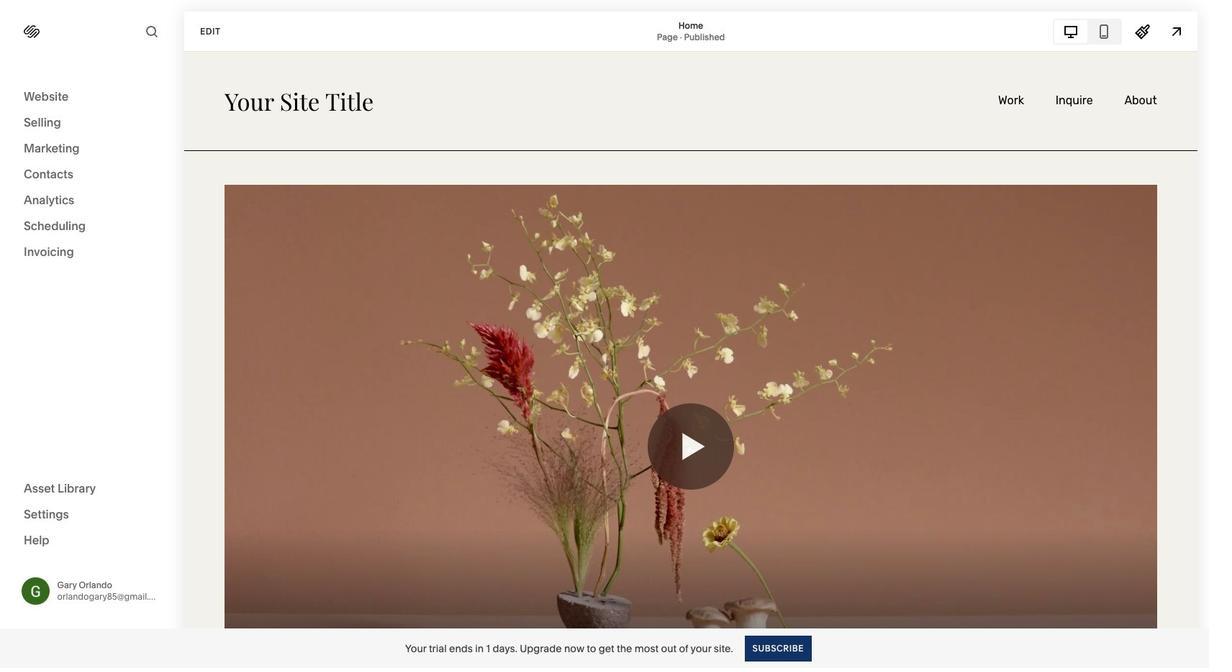 Task type: locate. For each thing, give the bounding box(es) containing it.
style image
[[1135, 23, 1151, 39]]

tab list
[[1055, 20, 1121, 43]]

logo squarespace image
[[24, 24, 40, 40]]



Task type: describe. For each thing, give the bounding box(es) containing it.
desktop image
[[1063, 23, 1079, 39]]

search image
[[144, 24, 160, 40]]

site preview image
[[1169, 23, 1185, 39]]

mobile image
[[1096, 23, 1112, 39]]



Task type: vqa. For each thing, say whether or not it's contained in the screenshot.
desktop image
yes



